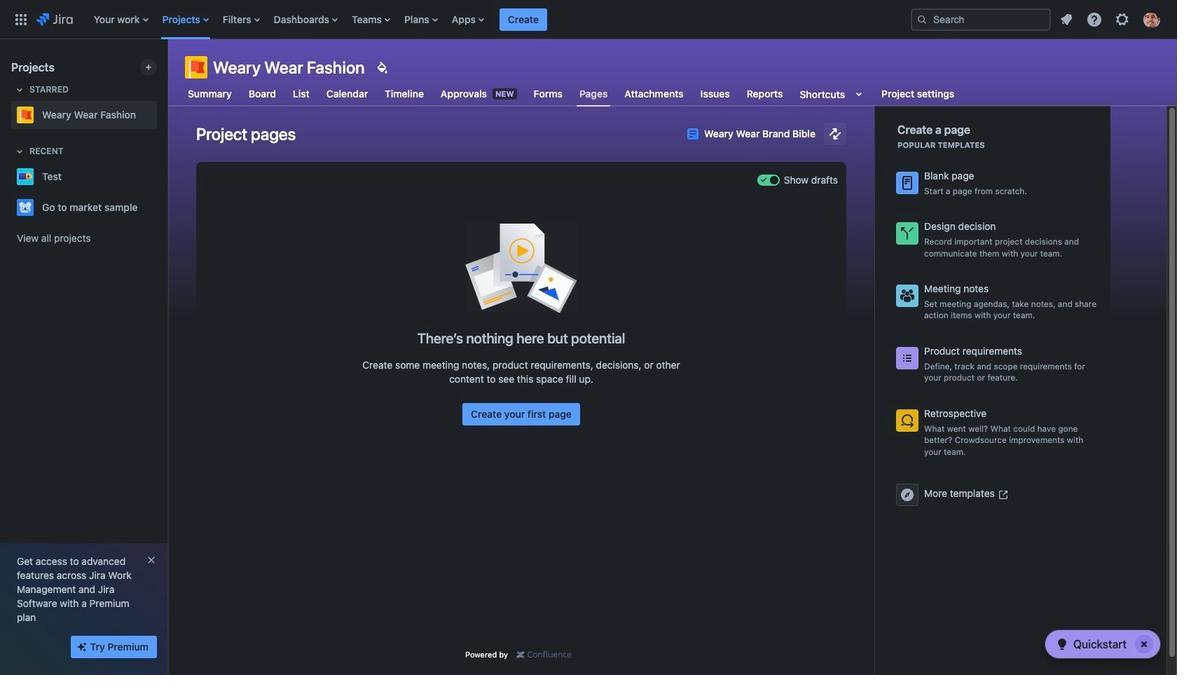 Task type: vqa. For each thing, say whether or not it's contained in the screenshot.
Set project background icon
yes



Task type: describe. For each thing, give the bounding box(es) containing it.
page image
[[688, 128, 699, 139]]

check image
[[1054, 636, 1071, 653]]

1 add to starred image from the top
[[153, 168, 170, 185]]

settings image
[[1115, 11, 1131, 28]]

close premium upgrade banner image
[[146, 554, 157, 566]]

remove from starred image
[[153, 107, 170, 123]]

notifications image
[[1059, 11, 1075, 28]]

0 horizontal spatial list
[[87, 0, 900, 39]]

create project image
[[143, 62, 154, 73]]

product requirements image
[[899, 350, 916, 367]]

collapse starred projects image
[[11, 81, 28, 98]]

help image
[[1087, 11, 1103, 28]]

set project background image
[[373, 59, 390, 76]]

appswitcher icon image
[[13, 11, 29, 28]]

sidebar navigation image
[[153, 56, 184, 84]]



Task type: locate. For each thing, give the bounding box(es) containing it.
search image
[[917, 14, 928, 25]]

2 add to starred image from the top
[[153, 199, 170, 216]]

collapse recent projects image
[[11, 143, 28, 160]]

update space or page icon image
[[827, 125, 844, 142]]

your profile and settings image
[[1144, 11, 1161, 28]]

tab list
[[177, 81, 966, 107]]

jira image
[[36, 11, 73, 28], [36, 11, 73, 28]]

retrospective image
[[899, 412, 916, 429]]

primary element
[[8, 0, 900, 39]]

decision image
[[899, 225, 916, 242]]

more image
[[899, 486, 916, 503]]

0 vertical spatial add to starred image
[[153, 168, 170, 185]]

dismiss quickstart image
[[1134, 633, 1156, 655]]

blank image
[[899, 175, 916, 191]]

list
[[87, 0, 900, 39], [1054, 7, 1169, 32]]

Search field
[[911, 8, 1052, 30]]

banner
[[0, 0, 1178, 39]]

meeting notes image
[[899, 288, 916, 304]]

1 vertical spatial add to starred image
[[153, 199, 170, 216]]

None search field
[[911, 8, 1052, 30]]

confluence image
[[517, 649, 572, 661], [517, 649, 572, 661]]

button group group
[[463, 403, 580, 425]]

list item
[[500, 0, 547, 39]]

add to starred image
[[153, 168, 170, 185], [153, 199, 170, 216]]

1 horizontal spatial list
[[1054, 7, 1169, 32]]

open in tab image
[[998, 489, 1009, 500]]



